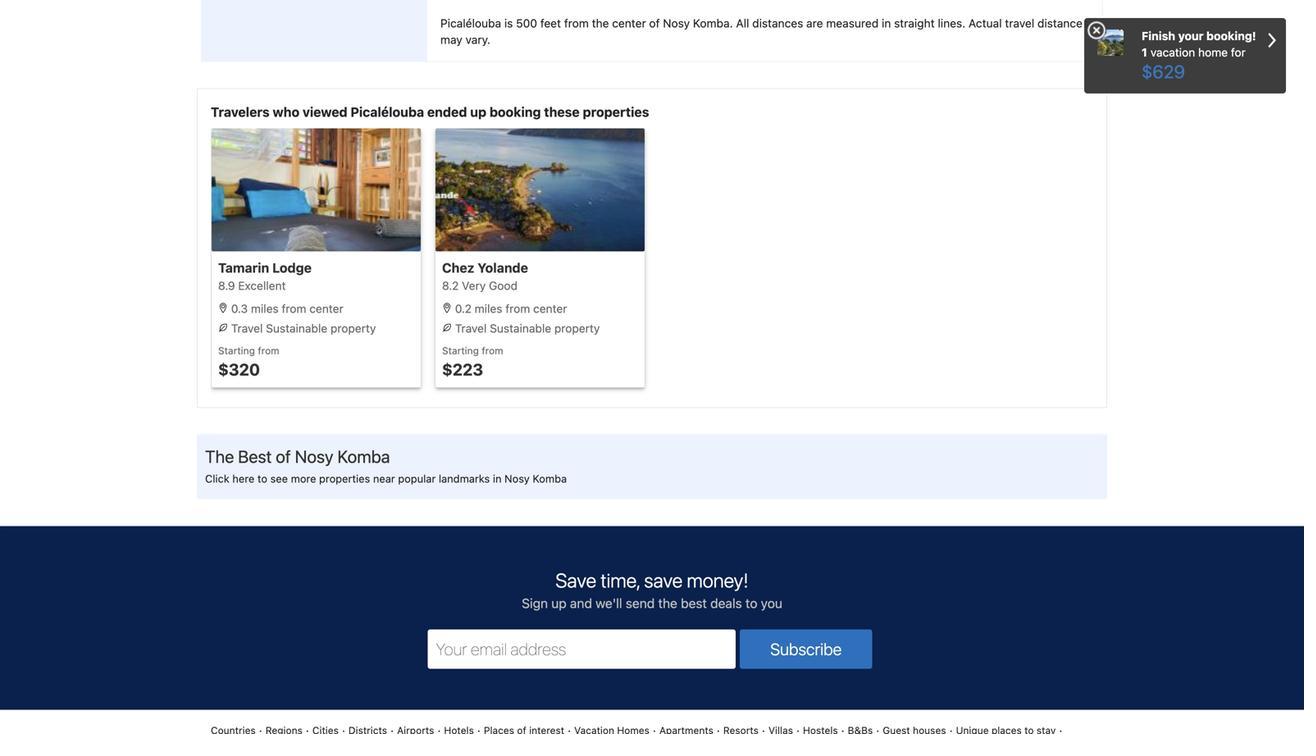 Task type: locate. For each thing, give the bounding box(es) containing it.
8.2 very
[[442, 279, 486, 292]]

in right landmarks
[[493, 472, 502, 485]]

the down save
[[658, 595, 678, 611]]

starting from $320
[[218, 345, 279, 379]]

yolande
[[478, 260, 528, 276]]

$223
[[442, 360, 483, 379]]

sustainable down "0.3 miles from center"
[[266, 321, 327, 335]]

1 horizontal spatial properties
[[583, 104, 649, 120]]

0 vertical spatial to
[[257, 472, 267, 485]]

picalélouba
[[441, 16, 501, 30], [351, 104, 424, 120]]

miles for $320
[[251, 302, 279, 315]]

nosy up more
[[295, 446, 333, 467]]

starting inside starting from $223
[[442, 345, 479, 356]]

1 vertical spatial of
[[276, 446, 291, 467]]

popular
[[398, 472, 436, 485]]

properties inside the best of nosy komba click here to see more properties near popular landmarks in nosy komba
[[319, 472, 370, 485]]

1 vertical spatial picalélouba
[[351, 104, 424, 120]]

best
[[238, 446, 272, 467]]

miles right 0.2
[[475, 302, 502, 315]]

1 horizontal spatial to
[[746, 595, 758, 611]]

distances right travel
[[1038, 16, 1089, 30]]

nosy right landmarks
[[505, 472, 530, 485]]

0.3 miles from center
[[228, 302, 343, 315]]

1 starting from the left
[[218, 345, 255, 356]]

2 travel from the left
[[455, 321, 487, 335]]

1 horizontal spatial starting
[[442, 345, 479, 356]]

of left "komba." in the right of the page
[[649, 16, 660, 30]]

send
[[626, 595, 655, 611]]

nosy left "komba." in the right of the page
[[663, 16, 690, 30]]

2 horizontal spatial nosy
[[663, 16, 690, 30]]

0 horizontal spatial komba
[[338, 446, 390, 467]]

0 horizontal spatial in
[[493, 472, 502, 485]]

komba
[[338, 446, 390, 467], [533, 472, 567, 485]]

best
[[681, 595, 707, 611]]

center inside picalélouba is 500 feet from the center of nosy komba. all distances are measured in straight lines. actual travel distances may vary.
[[612, 16, 646, 30]]

0 horizontal spatial starting
[[218, 345, 255, 356]]

travel for $320
[[231, 321, 263, 335]]

to inside save time, save money! sign up and we'll send the best deals to you
[[746, 595, 758, 611]]

in left the straight
[[882, 16, 891, 30]]

0 vertical spatial in
[[882, 16, 891, 30]]

near
[[373, 472, 395, 485]]

travel sustainable property down "0.3 miles from center"
[[228, 321, 376, 335]]

1 horizontal spatial nosy
[[505, 472, 530, 485]]

1 travel sustainable property from the left
[[228, 321, 376, 335]]

1 sustainable from the left
[[266, 321, 327, 335]]

distances
[[752, 16, 803, 30], [1038, 16, 1089, 30]]

1 horizontal spatial property
[[554, 321, 600, 335]]

2 sustainable from the left
[[490, 321, 551, 335]]

to left see
[[257, 472, 267, 485]]

1 horizontal spatial center
[[533, 302, 567, 315]]

0 horizontal spatial travel
[[231, 321, 263, 335]]

travel sustainable property down 0.2 miles from center
[[452, 321, 600, 335]]

straight
[[894, 16, 935, 30]]

from up $223
[[482, 345, 503, 356]]

0 vertical spatial properties
[[583, 104, 649, 120]]

nosy
[[663, 16, 690, 30], [295, 446, 333, 467], [505, 472, 530, 485]]

travel down 0.2
[[455, 321, 487, 335]]

in
[[882, 16, 891, 30], [493, 472, 502, 485]]

1 horizontal spatial picalélouba
[[441, 16, 501, 30]]

sustainable for $223
[[490, 321, 551, 335]]

from inside picalélouba is 500 feet from the center of nosy komba. all distances are measured in straight lines. actual travel distances may vary.
[[564, 16, 589, 30]]

click
[[205, 472, 229, 485]]

1 vertical spatial to
[[746, 595, 758, 611]]

1 travel from the left
[[231, 321, 263, 335]]

properties left "near"
[[319, 472, 370, 485]]

0 vertical spatial up
[[470, 104, 486, 120]]

0 horizontal spatial travel sustainable property
[[228, 321, 376, 335]]

2 travel sustainable property from the left
[[452, 321, 600, 335]]

starting
[[218, 345, 255, 356], [442, 345, 479, 356]]

2 property from the left
[[554, 321, 600, 335]]

tamarin
[[218, 260, 269, 276]]

all
[[736, 16, 749, 30]]

travel sustainable property
[[228, 321, 376, 335], [452, 321, 600, 335]]

from
[[564, 16, 589, 30], [282, 302, 306, 315], [506, 302, 530, 315], [258, 345, 279, 356], [482, 345, 503, 356]]

1 miles from the left
[[251, 302, 279, 315]]

up right ended
[[470, 104, 486, 120]]

0 horizontal spatial property
[[331, 321, 376, 335]]

booking
[[490, 104, 541, 120]]

starting from $223
[[442, 345, 503, 379]]

sustainable
[[266, 321, 327, 335], [490, 321, 551, 335]]

save time, save money! sign up and we'll send the best deals to you
[[522, 569, 783, 611]]

in for komba
[[493, 472, 502, 485]]

0 horizontal spatial of
[[276, 446, 291, 467]]

1
[[1142, 46, 1148, 59]]

starting for $320
[[218, 345, 255, 356]]

1 property from the left
[[331, 321, 376, 335]]

0 horizontal spatial sustainable
[[266, 321, 327, 335]]

property for $320
[[331, 321, 376, 335]]

0 vertical spatial nosy
[[663, 16, 690, 30]]

distances right all
[[752, 16, 803, 30]]

0 horizontal spatial up
[[470, 104, 486, 120]]

starting up $320
[[218, 345, 255, 356]]

to left you
[[746, 595, 758, 611]]

the
[[205, 446, 234, 467]]

is
[[504, 16, 513, 30]]

lines.
[[938, 16, 966, 30]]

1 vertical spatial in
[[493, 472, 502, 485]]

0 vertical spatial of
[[649, 16, 660, 30]]

center
[[612, 16, 646, 30], [310, 302, 343, 315], [533, 302, 567, 315]]

0 horizontal spatial distances
[[752, 16, 803, 30]]

2 horizontal spatial center
[[612, 16, 646, 30]]

travel down 0.3
[[231, 321, 263, 335]]

up left and
[[551, 595, 567, 611]]

sustainable down 0.2 miles from center
[[490, 321, 551, 335]]

in inside the best of nosy komba click here to see more properties near popular landmarks in nosy komba
[[493, 472, 502, 485]]

properties
[[583, 104, 649, 120], [319, 472, 370, 485]]

you
[[761, 595, 783, 611]]

1 vertical spatial the
[[658, 595, 678, 611]]

from right feet
[[564, 16, 589, 30]]

of
[[649, 16, 660, 30], [276, 446, 291, 467]]

from inside starting from $223
[[482, 345, 503, 356]]

property for $223
[[554, 321, 600, 335]]

picalélouba up vary.
[[441, 16, 501, 30]]

1 horizontal spatial up
[[551, 595, 567, 611]]

save time, save money! footer
[[0, 525, 1304, 734]]

0 horizontal spatial the
[[592, 16, 609, 30]]

to
[[257, 472, 267, 485], [746, 595, 758, 611]]

1 horizontal spatial the
[[658, 595, 678, 611]]

1 horizontal spatial miles
[[475, 302, 502, 315]]

and
[[570, 595, 592, 611]]

1 horizontal spatial of
[[649, 16, 660, 30]]

miles right 0.3
[[251, 302, 279, 315]]

the inside picalélouba is 500 feet from the center of nosy komba. all distances are measured in straight lines. actual travel distances may vary.
[[592, 16, 609, 30]]

starting up $223
[[442, 345, 479, 356]]

of up see
[[276, 446, 291, 467]]

the right feet
[[592, 16, 609, 30]]

2 starting from the left
[[442, 345, 479, 356]]

vacation
[[1151, 46, 1195, 59]]

these
[[544, 104, 580, 120]]

the best of nosy komba click here to see more properties near popular landmarks in nosy komba
[[205, 446, 567, 485]]

starting inside starting from $320
[[218, 345, 255, 356]]

miles for $223
[[475, 302, 502, 315]]

property
[[331, 321, 376, 335], [554, 321, 600, 335]]

picalélouba left ended
[[351, 104, 424, 120]]

1 vertical spatial up
[[551, 595, 567, 611]]

in inside picalélouba is 500 feet from the center of nosy komba. all distances are measured in straight lines. actual travel distances may vary.
[[882, 16, 891, 30]]

good
[[489, 279, 518, 292]]

1 horizontal spatial distances
[[1038, 16, 1089, 30]]

1 horizontal spatial in
[[882, 16, 891, 30]]

properties right the these
[[583, 104, 649, 120]]

1 vertical spatial properties
[[319, 472, 370, 485]]

0 horizontal spatial nosy
[[295, 446, 333, 467]]

up
[[470, 104, 486, 120], [551, 595, 567, 611]]

property down 0.2 miles from center
[[554, 321, 600, 335]]

1 horizontal spatial komba
[[533, 472, 567, 485]]

subscribe button
[[740, 630, 872, 669]]

see
[[270, 472, 288, 485]]

travel sustainable property for $223
[[452, 321, 600, 335]]

1 horizontal spatial travel sustainable property
[[452, 321, 600, 335]]

property down "0.3 miles from center"
[[331, 321, 376, 335]]

Your email address email field
[[428, 630, 736, 669]]

up for money!
[[551, 595, 567, 611]]

the
[[592, 16, 609, 30], [658, 595, 678, 611]]

travel for $223
[[455, 321, 487, 335]]

we'll
[[596, 595, 622, 611]]

0 vertical spatial the
[[592, 16, 609, 30]]

0 horizontal spatial center
[[310, 302, 343, 315]]

0 horizontal spatial miles
[[251, 302, 279, 315]]

0 vertical spatial picalélouba
[[441, 16, 501, 30]]

travel
[[231, 321, 263, 335], [455, 321, 487, 335]]

1 horizontal spatial travel
[[455, 321, 487, 335]]

1 horizontal spatial sustainable
[[490, 321, 551, 335]]

up inside save time, save money! sign up and we'll send the best deals to you
[[551, 595, 567, 611]]

komba.
[[693, 16, 733, 30]]

0 horizontal spatial to
[[257, 472, 267, 485]]

1 vertical spatial nosy
[[295, 446, 333, 467]]

tamarin lodge 8.9 excellent
[[218, 260, 312, 292]]

here
[[232, 472, 255, 485]]

0 horizontal spatial picalélouba
[[351, 104, 424, 120]]

0 horizontal spatial properties
[[319, 472, 370, 485]]

miles
[[251, 302, 279, 315], [475, 302, 502, 315]]

picalélouba inside picalélouba is 500 feet from the center of nosy komba. all distances are measured in straight lines. actual travel distances may vary.
[[441, 16, 501, 30]]

from up $320
[[258, 345, 279, 356]]

sign
[[522, 595, 548, 611]]

2 miles from the left
[[475, 302, 502, 315]]



Task type: vqa. For each thing, say whether or not it's contained in the screenshot.
Finish
yes



Task type: describe. For each thing, give the bounding box(es) containing it.
0.2
[[455, 302, 472, 315]]

deals
[[711, 595, 742, 611]]

0 vertical spatial komba
[[338, 446, 390, 467]]

0.2 miles from center
[[452, 302, 567, 315]]

2 distances from the left
[[1038, 16, 1089, 30]]

travelers who viewed picalélouba ended up booking these properties
[[211, 104, 649, 120]]

$629
[[1142, 61, 1185, 82]]

actual
[[969, 16, 1002, 30]]

center for $223
[[533, 302, 567, 315]]

for
[[1231, 46, 1246, 59]]

may
[[441, 33, 462, 46]]

sustainable for $320
[[266, 321, 327, 335]]

lodge
[[272, 260, 312, 276]]

save
[[644, 569, 683, 592]]

from down lodge
[[282, 302, 306, 315]]

travel sustainable property for $320
[[228, 321, 376, 335]]

who
[[273, 104, 299, 120]]

up for picalélouba
[[470, 104, 486, 120]]

more
[[291, 472, 316, 485]]

$320
[[218, 360, 260, 379]]

landmarks
[[439, 472, 490, 485]]

500
[[516, 16, 537, 30]]

to inside the best of nosy komba click here to see more properties near popular landmarks in nosy komba
[[257, 472, 267, 485]]

rightchevron image
[[1268, 28, 1276, 53]]

8.9 excellent
[[218, 279, 286, 292]]

measured
[[826, 16, 879, 30]]

from inside starting from $320
[[258, 345, 279, 356]]

your
[[1178, 29, 1204, 43]]

of inside picalélouba is 500 feet from the center of nosy komba. all distances are measured in straight lines. actual travel distances may vary.
[[649, 16, 660, 30]]

travelers
[[211, 104, 270, 120]]

from down good
[[506, 302, 530, 315]]

nosy inside picalélouba is 500 feet from the center of nosy komba. all distances are measured in straight lines. actual travel distances may vary.
[[663, 16, 690, 30]]

2 vertical spatial nosy
[[505, 472, 530, 485]]

feet
[[540, 16, 561, 30]]

starting for $223
[[442, 345, 479, 356]]

chez
[[442, 260, 474, 276]]

ended
[[427, 104, 467, 120]]

are
[[807, 16, 823, 30]]

of inside the best of nosy komba click here to see more properties near popular landmarks in nosy komba
[[276, 446, 291, 467]]

the inside save time, save money! sign up and we'll send the best deals to you
[[658, 595, 678, 611]]

finish
[[1142, 29, 1176, 43]]

subscribe
[[770, 639, 842, 659]]

travel
[[1005, 16, 1035, 30]]

time,
[[601, 569, 640, 592]]

finish your booking! 1 vacation home for $629
[[1142, 29, 1256, 82]]

vary.
[[466, 33, 491, 46]]

picalélouba is 500 feet from the center of nosy komba. all distances are measured in straight lines. actual travel distances may vary.
[[441, 16, 1089, 46]]

booking!
[[1207, 29, 1256, 43]]

1 distances from the left
[[752, 16, 803, 30]]

0.3
[[231, 302, 248, 315]]

chez yolande 8.2 very good
[[442, 260, 528, 292]]

home
[[1198, 46, 1228, 59]]

center for $320
[[310, 302, 343, 315]]

save
[[556, 569, 596, 592]]

money!
[[687, 569, 749, 592]]

viewed
[[303, 104, 348, 120]]

in for from
[[882, 16, 891, 30]]

1 vertical spatial komba
[[533, 472, 567, 485]]



